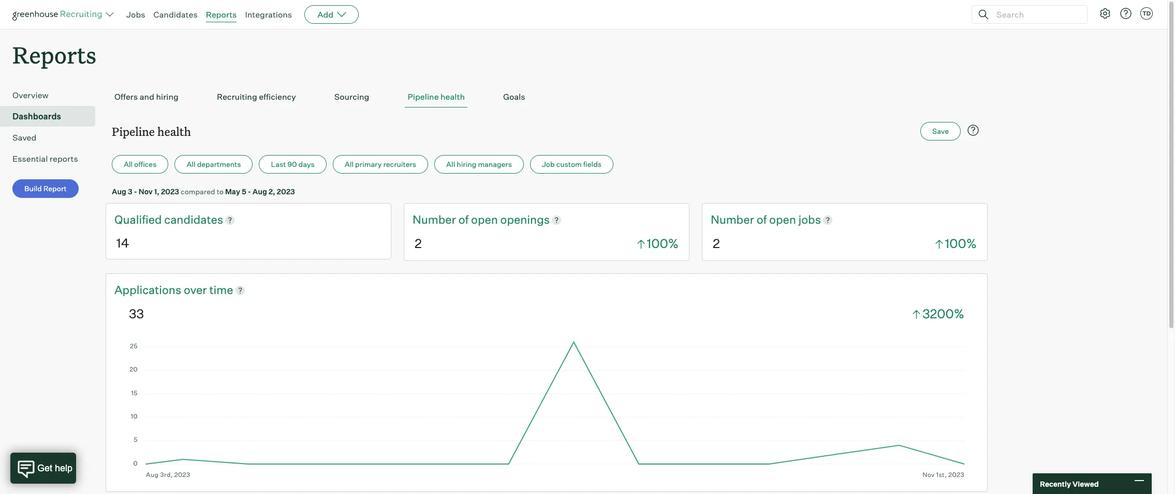 Task type: locate. For each thing, give the bounding box(es) containing it.
2 of link from the left
[[757, 212, 769, 228]]

offers and hiring
[[114, 92, 179, 102]]

all left 'primary'
[[345, 160, 354, 169]]

2023 right 2,
[[277, 187, 295, 196]]

open
[[471, 213, 498, 227], [769, 213, 796, 227]]

1 vertical spatial reports
[[12, 39, 96, 70]]

0 horizontal spatial pipeline
[[112, 124, 155, 139]]

number link
[[413, 212, 458, 228], [711, 212, 757, 228]]

to
[[217, 187, 224, 196]]

1 horizontal spatial 2
[[713, 236, 720, 252]]

0 horizontal spatial of link
[[458, 212, 471, 228]]

managers
[[478, 160, 512, 169]]

build report
[[24, 184, 67, 193]]

of for jobs
[[757, 213, 767, 227]]

1 horizontal spatial 100%
[[945, 236, 977, 252]]

and
[[140, 92, 154, 102]]

last
[[271, 160, 286, 169]]

2 of from the left
[[757, 213, 767, 227]]

time link
[[209, 283, 233, 299]]

2 number link from the left
[[711, 212, 757, 228]]

pipeline
[[408, 92, 439, 102], [112, 124, 155, 139]]

1 number from the left
[[413, 213, 456, 227]]

open left jobs
[[769, 213, 796, 227]]

0 horizontal spatial 100%
[[647, 236, 679, 252]]

1 horizontal spatial aug
[[253, 187, 267, 196]]

all for all offices
[[124, 160, 133, 169]]

reports link
[[206, 9, 237, 20]]

1 vertical spatial health
[[157, 124, 191, 139]]

- right 3
[[134, 187, 137, 196]]

1 horizontal spatial of link
[[757, 212, 769, 228]]

1 horizontal spatial 2023
[[277, 187, 295, 196]]

openings
[[500, 213, 550, 227]]

- right the 5
[[248, 187, 251, 196]]

2023 right 1,
[[161, 187, 179, 196]]

last 90 days
[[271, 160, 315, 169]]

33
[[129, 307, 144, 322]]

number
[[413, 213, 456, 227], [711, 213, 754, 227]]

0 horizontal spatial 2
[[415, 236, 422, 252]]

health inside button
[[441, 92, 465, 102]]

100% for jobs
[[945, 236, 977, 252]]

hiring right and
[[156, 92, 179, 102]]

3 all from the left
[[345, 160, 354, 169]]

2,
[[269, 187, 275, 196]]

100% for openings
[[647, 236, 679, 252]]

1 all from the left
[[124, 160, 133, 169]]

1 horizontal spatial health
[[441, 92, 465, 102]]

tab list
[[112, 87, 981, 108]]

1 of link from the left
[[458, 212, 471, 228]]

1 horizontal spatial open link
[[769, 212, 798, 228]]

save button
[[920, 122, 961, 141]]

1 open link from the left
[[471, 212, 500, 228]]

1 number of open from the left
[[413, 213, 500, 227]]

number for jobs
[[711, 213, 754, 227]]

all inside button
[[124, 160, 133, 169]]

2 100% from the left
[[945, 236, 977, 252]]

departments
[[197, 160, 241, 169]]

td button
[[1138, 5, 1155, 22]]

0 horizontal spatial number
[[413, 213, 456, 227]]

number of open
[[413, 213, 500, 227], [711, 213, 798, 227]]

all for all departments
[[187, 160, 195, 169]]

2 number from the left
[[711, 213, 754, 227]]

1 horizontal spatial number
[[711, 213, 754, 227]]

fields
[[583, 160, 602, 169]]

0 vertical spatial reports
[[206, 9, 237, 20]]

aug left 2,
[[253, 187, 267, 196]]

openings link
[[500, 212, 550, 228]]

offers
[[114, 92, 138, 102]]

1 100% from the left
[[647, 236, 679, 252]]

1 horizontal spatial number link
[[711, 212, 757, 228]]

0 horizontal spatial open
[[471, 213, 498, 227]]

1 vertical spatial hiring
[[457, 160, 476, 169]]

2 all from the left
[[187, 160, 195, 169]]

faq image
[[967, 124, 979, 137]]

hiring
[[156, 92, 179, 102], [457, 160, 476, 169]]

1 horizontal spatial pipeline
[[408, 92, 439, 102]]

essential reports
[[12, 154, 78, 164]]

all left 'departments'
[[187, 160, 195, 169]]

all primary recruiters
[[345, 160, 416, 169]]

1 vertical spatial pipeline
[[112, 124, 155, 139]]

td button
[[1140, 7, 1153, 20]]

pipeline health button
[[405, 87, 467, 108]]

tab list containing offers and hiring
[[112, 87, 981, 108]]

open left the openings
[[471, 213, 498, 227]]

number of open for openings
[[413, 213, 500, 227]]

1,
[[154, 187, 159, 196]]

recently
[[1040, 480, 1071, 489]]

2 2 from the left
[[713, 236, 720, 252]]

1 horizontal spatial pipeline health
[[408, 92, 465, 102]]

save
[[932, 127, 949, 136]]

1 horizontal spatial open
[[769, 213, 796, 227]]

1 vertical spatial pipeline health
[[112, 124, 191, 139]]

0 horizontal spatial number link
[[413, 212, 458, 228]]

5
[[242, 187, 246, 196]]

all inside "button"
[[345, 160, 354, 169]]

viewed
[[1072, 480, 1099, 489]]

100%
[[647, 236, 679, 252], [945, 236, 977, 252]]

all departments
[[187, 160, 241, 169]]

number link for jobs
[[711, 212, 757, 228]]

0 horizontal spatial of
[[458, 213, 469, 227]]

0 horizontal spatial pipeline health
[[112, 124, 191, 139]]

open link
[[471, 212, 500, 228], [769, 212, 798, 228]]

2
[[415, 236, 422, 252], [713, 236, 720, 252]]

2 for jobs
[[713, 236, 720, 252]]

all for all hiring managers
[[446, 160, 455, 169]]

0 horizontal spatial aug
[[112, 187, 126, 196]]

all
[[124, 160, 133, 169], [187, 160, 195, 169], [345, 160, 354, 169], [446, 160, 455, 169]]

job custom fields button
[[530, 155, 613, 174]]

1 horizontal spatial number of open
[[711, 213, 798, 227]]

2 aug from the left
[[253, 187, 267, 196]]

0 horizontal spatial hiring
[[156, 92, 179, 102]]

of
[[458, 213, 469, 227], [757, 213, 767, 227]]

1 horizontal spatial hiring
[[457, 160, 476, 169]]

goals
[[503, 92, 525, 102]]

hiring inside all hiring managers button
[[457, 160, 476, 169]]

0 horizontal spatial open link
[[471, 212, 500, 228]]

-
[[134, 187, 137, 196], [248, 187, 251, 196]]

2 2023 from the left
[[277, 187, 295, 196]]

1 number link from the left
[[413, 212, 458, 228]]

0 vertical spatial health
[[441, 92, 465, 102]]

compared
[[181, 187, 215, 196]]

all offices
[[124, 160, 157, 169]]

2 open from the left
[[769, 213, 796, 227]]

0 vertical spatial pipeline
[[408, 92, 439, 102]]

1 open from the left
[[471, 213, 498, 227]]

all left offices
[[124, 160, 133, 169]]

of for openings
[[458, 213, 469, 227]]

1 2 from the left
[[415, 236, 422, 252]]

sourcing button
[[332, 87, 372, 108]]

of link
[[458, 212, 471, 228], [757, 212, 769, 228]]

2 open link from the left
[[769, 212, 798, 228]]

open link for jobs
[[769, 212, 798, 228]]

0 horizontal spatial number of open
[[413, 213, 500, 227]]

saved link
[[12, 132, 91, 144]]

1 of from the left
[[458, 213, 469, 227]]

0 vertical spatial hiring
[[156, 92, 179, 102]]

2023
[[161, 187, 179, 196], [277, 187, 295, 196]]

4 all from the left
[[446, 160, 455, 169]]

reports
[[50, 154, 78, 164]]

build
[[24, 184, 42, 193]]

1 horizontal spatial -
[[248, 187, 251, 196]]

jobs
[[798, 213, 821, 227]]

recruiters
[[383, 160, 416, 169]]

aug left 3
[[112, 187, 126, 196]]

0 horizontal spatial 2023
[[161, 187, 179, 196]]

candidates
[[153, 9, 198, 20]]

hiring left managers
[[457, 160, 476, 169]]

all inside button
[[446, 160, 455, 169]]

0 horizontal spatial -
[[134, 187, 137, 196]]

0 vertical spatial pipeline health
[[408, 92, 465, 102]]

overview link
[[12, 89, 91, 102]]

all inside 'button'
[[187, 160, 195, 169]]

sourcing
[[334, 92, 369, 102]]

reports right the candidates
[[206, 9, 237, 20]]

offices
[[134, 160, 157, 169]]

reports down greenhouse recruiting image
[[12, 39, 96, 70]]

2 number of open from the left
[[711, 213, 798, 227]]

1 horizontal spatial of
[[757, 213, 767, 227]]

jobs link
[[126, 9, 145, 20]]

all left managers
[[446, 160, 455, 169]]

all primary recruiters button
[[333, 155, 428, 174]]

offers and hiring button
[[112, 87, 181, 108]]

aug
[[112, 187, 126, 196], [253, 187, 267, 196]]



Task type: vqa. For each thing, say whether or not it's contained in the screenshot.
1
no



Task type: describe. For each thing, give the bounding box(es) containing it.
xychart image
[[129, 339, 964, 479]]

1 - from the left
[[134, 187, 137, 196]]

hiring inside offers and hiring button
[[156, 92, 179, 102]]

recruiting
[[217, 92, 257, 102]]

report
[[43, 184, 67, 193]]

add button
[[304, 5, 359, 24]]

of link for jobs
[[757, 212, 769, 228]]

efficiency
[[259, 92, 296, 102]]

all hiring managers
[[446, 160, 512, 169]]

recruiting efficiency
[[217, 92, 296, 102]]

0 horizontal spatial reports
[[12, 39, 96, 70]]

1 horizontal spatial reports
[[206, 9, 237, 20]]

all offices button
[[112, 155, 168, 174]]

2 for openings
[[415, 236, 422, 252]]

pipeline health inside button
[[408, 92, 465, 102]]

add
[[317, 9, 333, 20]]

all departments button
[[175, 155, 253, 174]]

candidates link
[[153, 9, 198, 20]]

14
[[116, 236, 129, 251]]

qualified
[[114, 213, 164, 227]]

last 90 days button
[[259, 155, 327, 174]]

essential
[[12, 154, 48, 164]]

time
[[209, 283, 233, 297]]

greenhouse recruiting image
[[12, 8, 106, 21]]

aug 3 - nov 1, 2023 compared to may 5 - aug 2, 2023
[[112, 187, 295, 196]]

3200%
[[922, 307, 964, 322]]

number for openings
[[413, 213, 456, 227]]

candidates
[[164, 213, 223, 227]]

integrations
[[245, 9, 292, 20]]

over
[[184, 283, 207, 297]]

Search text field
[[994, 7, 1078, 22]]

saved
[[12, 133, 36, 143]]

integrations link
[[245, 9, 292, 20]]

applications over
[[114, 283, 209, 297]]

0 horizontal spatial health
[[157, 124, 191, 139]]

recruiting efficiency button
[[214, 87, 299, 108]]

over link
[[184, 283, 209, 299]]

custom
[[556, 160, 582, 169]]

open link for openings
[[471, 212, 500, 228]]

overview
[[12, 90, 49, 101]]

1 aug from the left
[[112, 187, 126, 196]]

number link for openings
[[413, 212, 458, 228]]

dashboards link
[[12, 110, 91, 123]]

3
[[128, 187, 132, 196]]

nov
[[139, 187, 153, 196]]

job custom fields
[[542, 160, 602, 169]]

qualified link
[[114, 212, 164, 228]]

applications
[[114, 283, 181, 297]]

of link for openings
[[458, 212, 471, 228]]

1 2023 from the left
[[161, 187, 179, 196]]

configure image
[[1099, 7, 1111, 20]]

td
[[1142, 10, 1151, 17]]

job
[[542, 160, 555, 169]]

jobs
[[126, 9, 145, 20]]

recently viewed
[[1040, 480, 1099, 489]]

days
[[298, 160, 315, 169]]

candidates link
[[164, 212, 223, 228]]

goals button
[[501, 87, 528, 108]]

pipeline inside pipeline health button
[[408, 92, 439, 102]]

all for all primary recruiters
[[345, 160, 354, 169]]

essential reports link
[[12, 153, 91, 165]]

all hiring managers button
[[434, 155, 524, 174]]

2 - from the left
[[248, 187, 251, 196]]

build report button
[[12, 180, 79, 198]]

90
[[287, 160, 297, 169]]

dashboards
[[12, 111, 61, 122]]

open for openings
[[471, 213, 498, 227]]

primary
[[355, 160, 382, 169]]

open for jobs
[[769, 213, 796, 227]]

number of open for jobs
[[711, 213, 798, 227]]

applications link
[[114, 283, 184, 299]]

jobs link
[[798, 212, 821, 228]]

may
[[225, 187, 240, 196]]



